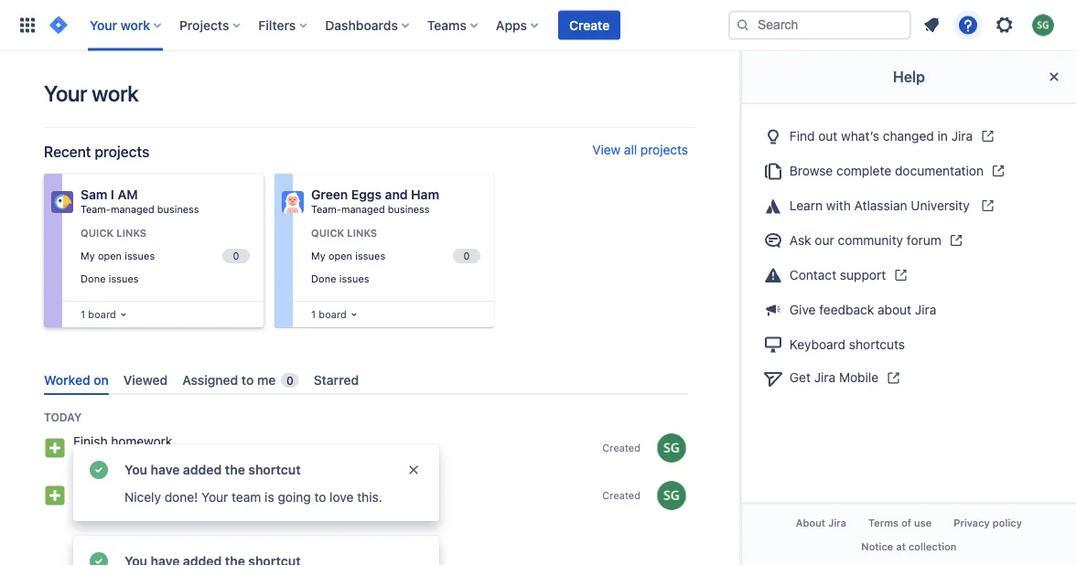 Task type: vqa. For each thing, say whether or not it's contained in the screenshot.
middle to
yes



Task type: locate. For each thing, give the bounding box(es) containing it.
quick down green eggs and ham team-managed business
[[311, 228, 344, 239]]

give feedback about jira link
[[757, 293, 1062, 327]]

1 business from the left
[[157, 204, 199, 216]]

0 vertical spatial geh-
[[73, 452, 99, 464]]

board up on
[[88, 309, 116, 320]]

your work right jira software icon
[[90, 17, 150, 33]]

about
[[878, 303, 912, 318]]

success image
[[88, 551, 110, 566]]

my open issues down sam i am team-managed business
[[81, 250, 155, 262]]

done issues link
[[77, 269, 253, 289], [308, 269, 483, 289]]

1 horizontal spatial my open issues link
[[308, 246, 483, 267]]

green eggs and ham for need
[[122, 500, 223, 512]]

done up 1 board popup button
[[81, 273, 106, 285]]

sam green image
[[657, 434, 687, 463], [657, 482, 687, 511]]

to left cook
[[115, 482, 126, 497]]

0 horizontal spatial my
[[81, 250, 95, 262]]

quick links for eggs
[[311, 228, 377, 239]]

1 horizontal spatial managed
[[341, 204, 385, 216]]

projects button
[[174, 11, 248, 40]]

1 vertical spatial ham
[[202, 452, 224, 464]]

board up 'starred'
[[319, 309, 347, 320]]

projects up am
[[95, 143, 149, 161]]

2 board from the left
[[319, 309, 347, 320]]

1 horizontal spatial done issues
[[311, 273, 370, 285]]

1 done issues from the left
[[81, 273, 139, 285]]

1 board inside dropdown button
[[311, 309, 347, 320]]

1 horizontal spatial i
[[111, 187, 114, 202]]

your work up recent projects
[[44, 81, 139, 106]]

2 horizontal spatial your
[[202, 490, 228, 505]]

open
[[98, 250, 122, 262], [329, 250, 353, 262]]

team- inside sam i am team-managed business
[[81, 204, 111, 216]]

tab list containing worked on
[[37, 365, 696, 396]]

1 board up on
[[81, 309, 116, 320]]

done issues link up board icon
[[308, 269, 483, 289]]

links for eggs
[[347, 228, 377, 239]]

2 done issues link from the left
[[308, 269, 483, 289]]

0 horizontal spatial open
[[98, 250, 122, 262]]

created
[[603, 443, 641, 454], [603, 490, 641, 502]]

0 vertical spatial work
[[121, 17, 150, 33]]

worked
[[44, 373, 90, 388]]

my open issues for eggs
[[311, 250, 386, 262]]

ask
[[790, 233, 812, 248]]

0 horizontal spatial done
[[81, 273, 106, 285]]

give
[[790, 303, 816, 318]]

2 team- from the left
[[311, 204, 341, 216]]

create button
[[559, 11, 621, 40]]

finish homework
[[73, 435, 172, 450]]

geh- down finish
[[73, 452, 99, 464]]

green eggs and ham team-managed business
[[311, 187, 440, 216]]

quick
[[81, 228, 114, 239], [311, 228, 344, 239]]

0 vertical spatial green eggs and ham
[[123, 452, 224, 464]]

1 horizontal spatial done
[[311, 273, 336, 285]]

starred
[[314, 373, 359, 388]]

0 horizontal spatial to
[[115, 482, 126, 497]]

privacy
[[954, 518, 991, 530]]

feedback
[[820, 303, 875, 318]]

2 geh- from the top
[[73, 500, 99, 512]]

done issues up 1 board dropdown button
[[311, 273, 370, 285]]

2 done issues from the left
[[311, 273, 370, 285]]

2 quick links from the left
[[311, 228, 377, 239]]

open up 1 board popup button
[[98, 250, 122, 262]]

love
[[330, 490, 354, 505]]

0 horizontal spatial board
[[88, 309, 116, 320]]

shortcut
[[249, 463, 301, 478]]

1 inside popup button
[[81, 309, 85, 320]]

0 horizontal spatial managed
[[111, 204, 154, 216]]

managed
[[111, 204, 154, 216], [341, 204, 385, 216]]

0 horizontal spatial quick
[[81, 228, 114, 239]]

i
[[111, 187, 114, 202], [73, 482, 77, 497]]

board image
[[116, 308, 131, 322]]

1 horizontal spatial open
[[329, 250, 353, 262]]

your right jira software icon
[[90, 17, 117, 33]]

my for green
[[311, 250, 326, 262]]

green eggs and ham up i need to cook green eggs and ham
[[123, 452, 224, 464]]

help image
[[958, 14, 980, 36]]

1 board for green
[[311, 309, 347, 320]]

0 horizontal spatial i
[[73, 482, 77, 497]]

eggs inside green eggs and ham team-managed business
[[351, 187, 382, 202]]

geh- for finish
[[73, 452, 99, 464]]

1 down need
[[99, 500, 104, 512]]

open for sam
[[98, 250, 122, 262]]

1 horizontal spatial links
[[347, 228, 377, 239]]

1 horizontal spatial team-
[[311, 204, 341, 216]]

your work button
[[84, 11, 168, 40]]

browse complete documentation
[[790, 163, 984, 178]]

done issues up 1 board popup button
[[81, 273, 139, 285]]

green inside green eggs and ham team-managed business
[[311, 187, 348, 202]]

work left projects
[[121, 17, 150, 33]]

sam i am team-managed business
[[81, 187, 199, 216]]

0 vertical spatial ham
[[411, 187, 440, 202]]

0 vertical spatial your
[[90, 17, 117, 33]]

tab list
[[37, 365, 696, 396]]

2 created from the top
[[603, 490, 641, 502]]

0 vertical spatial created
[[603, 443, 641, 454]]

2 my open issues from the left
[[311, 250, 386, 262]]

green
[[162, 482, 196, 497]]

done issues for green
[[311, 273, 370, 285]]

1 vertical spatial sam green image
[[657, 482, 687, 511]]

to
[[242, 373, 254, 388], [115, 482, 126, 497], [314, 490, 326, 505]]

links down green eggs and ham team-managed business
[[347, 228, 377, 239]]

green eggs and ham down i need to cook green eggs and ham
[[122, 500, 223, 512]]

0 horizontal spatial my open issues link
[[77, 246, 253, 267]]

1 my open issues link from the left
[[77, 246, 253, 267]]

shortcuts
[[850, 337, 906, 352]]

2 vertical spatial eggs
[[153, 500, 177, 512]]

2 business from the left
[[388, 204, 430, 216]]

1 horizontal spatial done issues link
[[308, 269, 483, 289]]

1 vertical spatial created
[[603, 490, 641, 502]]

open up 1 board dropdown button
[[329, 250, 353, 262]]

my open issues up board icon
[[311, 250, 386, 262]]

green eggs and ham for homework
[[123, 452, 224, 464]]

teams
[[428, 17, 467, 33]]

done issues link up board image
[[77, 269, 253, 289]]

1 horizontal spatial your
[[90, 17, 117, 33]]

contact support
[[790, 267, 887, 283]]

my open issues
[[81, 250, 155, 262], [311, 250, 386, 262]]

links down sam i am team-managed business
[[116, 228, 147, 239]]

i inside sam i am team-managed business
[[111, 187, 114, 202]]

1 board from the left
[[88, 309, 116, 320]]

projects right all
[[641, 142, 689, 157]]

1 board up 'starred'
[[311, 309, 347, 320]]

1 team- from the left
[[81, 204, 111, 216]]

0 vertical spatial green
[[311, 187, 348, 202]]

quick links down green eggs and ham team-managed business
[[311, 228, 377, 239]]

issues
[[125, 250, 155, 262], [355, 250, 386, 262], [109, 273, 139, 285], [339, 273, 370, 285]]

geh-2
[[73, 452, 105, 464]]

my open issues link down sam i am team-managed business
[[77, 246, 253, 267]]

1 horizontal spatial quick links
[[311, 228, 377, 239]]

2 vertical spatial green
[[122, 500, 151, 512]]

0 vertical spatial sam green image
[[657, 434, 687, 463]]

0 horizontal spatial done issues link
[[77, 269, 253, 289]]

notifications image
[[921, 14, 943, 36]]

0 horizontal spatial 1
[[81, 309, 85, 320]]

1 managed from the left
[[111, 204, 154, 216]]

ask our community forum
[[790, 233, 942, 248]]

0 horizontal spatial links
[[116, 228, 147, 239]]

0 vertical spatial i
[[111, 187, 114, 202]]

2 links from the left
[[347, 228, 377, 239]]

my open issues link for am
[[77, 246, 253, 267]]

0 vertical spatial your work
[[90, 17, 150, 33]]

sam
[[81, 187, 108, 202]]

1 done issues link from the left
[[77, 269, 253, 289]]

ham for i need to cook green eggs and ham
[[201, 500, 223, 512]]

teams button
[[422, 11, 485, 40]]

2 done from the left
[[311, 273, 336, 285]]

1 links from the left
[[116, 228, 147, 239]]

keyboard
[[790, 337, 846, 352]]

homework
[[111, 435, 172, 450]]

Search field
[[729, 11, 912, 40]]

1 my open issues from the left
[[81, 250, 155, 262]]

out
[[819, 128, 838, 143]]

2 open from the left
[[329, 250, 353, 262]]

to left love
[[314, 490, 326, 505]]

primary element
[[11, 0, 729, 51]]

0 horizontal spatial my open issues
[[81, 250, 155, 262]]

1 horizontal spatial business
[[388, 204, 430, 216]]

to left me
[[242, 373, 254, 388]]

1 horizontal spatial 1 board
[[311, 309, 347, 320]]

geh- down need
[[73, 500, 99, 512]]

board inside popup button
[[88, 309, 116, 320]]

1 done from the left
[[81, 273, 106, 285]]

my up 1 board dropdown button
[[311, 250, 326, 262]]

1 geh- from the top
[[73, 452, 99, 464]]

0 horizontal spatial business
[[157, 204, 199, 216]]

1 vertical spatial work
[[92, 81, 139, 106]]

documentation
[[896, 163, 984, 178]]

jira inside button
[[829, 518, 847, 530]]

quick links
[[81, 228, 147, 239], [311, 228, 377, 239]]

work up recent projects
[[92, 81, 139, 106]]

your
[[90, 17, 117, 33], [44, 81, 87, 106], [202, 490, 228, 505]]

my open issues link for and
[[308, 246, 483, 267]]

to inside tab list
[[242, 373, 254, 388]]

1 board button
[[77, 305, 131, 325]]

sam green image for finish homework
[[657, 434, 687, 463]]

0 horizontal spatial team-
[[81, 204, 111, 216]]

your down 'you have added the shortcut'
[[202, 490, 228, 505]]

1 horizontal spatial my open issues
[[311, 250, 386, 262]]

1 board
[[81, 309, 116, 320], [311, 309, 347, 320]]

ask our community forum link
[[757, 223, 1062, 258]]

issues down green eggs and ham team-managed business
[[355, 250, 386, 262]]

1 horizontal spatial board
[[319, 309, 347, 320]]

0 horizontal spatial quick links
[[81, 228, 147, 239]]

apps button
[[491, 11, 546, 40]]

1 left board image
[[81, 309, 85, 320]]

geh- for i
[[73, 500, 99, 512]]

support
[[841, 267, 887, 283]]

2 my from the left
[[311, 250, 326, 262]]

2 vertical spatial ham
[[201, 500, 223, 512]]

0
[[287, 374, 294, 387]]

1 vertical spatial green eggs and ham
[[122, 500, 223, 512]]

done issues for sam
[[81, 273, 139, 285]]

find
[[790, 128, 816, 143]]

1 1 board from the left
[[81, 309, 116, 320]]

my open issues link down green eggs and ham team-managed business
[[308, 246, 483, 267]]

1 vertical spatial green
[[123, 452, 152, 464]]

community
[[838, 233, 904, 248]]

your work
[[90, 17, 150, 33], [44, 81, 139, 106]]

links for i
[[116, 228, 147, 239]]

1 sam green image from the top
[[657, 434, 687, 463]]

0 horizontal spatial done issues
[[81, 273, 139, 285]]

get jira mobile
[[790, 370, 879, 386]]

quick links for i
[[81, 228, 147, 239]]

0 horizontal spatial 1 board
[[81, 309, 116, 320]]

1 horizontal spatial my
[[311, 250, 326, 262]]

1 created from the top
[[603, 443, 641, 454]]

0 horizontal spatial your
[[44, 81, 87, 106]]

projects
[[641, 142, 689, 157], [95, 143, 149, 161]]

1 quick links from the left
[[81, 228, 147, 239]]

notice at collection
[[862, 541, 957, 553]]

have
[[151, 463, 180, 478]]

0 vertical spatial eggs
[[351, 187, 382, 202]]

board
[[88, 309, 116, 320], [319, 309, 347, 320]]

2 my open issues link from the left
[[308, 246, 483, 267]]

appswitcher icon image
[[16, 14, 38, 36]]

geh-1
[[73, 500, 104, 512]]

banner
[[0, 0, 1077, 51]]

1 horizontal spatial to
[[242, 373, 254, 388]]

2 1 board from the left
[[311, 309, 347, 320]]

1 vertical spatial your
[[44, 81, 87, 106]]

today
[[44, 411, 82, 424]]

quick links down am
[[81, 228, 147, 239]]

keyboard shortcuts
[[790, 337, 906, 352]]

quick down the "sam" at the left of page
[[81, 228, 114, 239]]

1 vertical spatial geh-
[[73, 500, 99, 512]]

my
[[81, 250, 95, 262], [311, 250, 326, 262]]

1 left board icon
[[311, 309, 316, 320]]

1 vertical spatial eggs
[[155, 452, 179, 464]]

of
[[902, 518, 912, 530]]

2 managed from the left
[[341, 204, 385, 216]]

and inside green eggs and ham team-managed business
[[385, 187, 408, 202]]

2 quick from the left
[[311, 228, 344, 239]]

dismiss image
[[407, 463, 421, 478]]

i left need
[[73, 482, 77, 497]]

search image
[[736, 18, 751, 33]]

close image
[[1044, 66, 1066, 88]]

2 sam green image from the top
[[657, 482, 687, 511]]

1 horizontal spatial quick
[[311, 228, 344, 239]]

your up recent
[[44, 81, 87, 106]]

assigned
[[182, 373, 238, 388]]

green eggs and ham
[[123, 452, 224, 464], [122, 500, 223, 512]]

1 board inside popup button
[[81, 309, 116, 320]]

1
[[81, 309, 85, 320], [311, 309, 316, 320], [99, 500, 104, 512]]

open for green
[[329, 250, 353, 262]]

my up 1 board popup button
[[81, 250, 95, 262]]

geh-
[[73, 452, 99, 464], [73, 500, 99, 512]]

issues up board icon
[[339, 273, 370, 285]]

success image
[[88, 460, 110, 482]]

2 horizontal spatial 1
[[311, 309, 316, 320]]

1 inside dropdown button
[[311, 309, 316, 320]]

contact support link
[[757, 258, 1062, 293]]

done up 1 board dropdown button
[[311, 273, 336, 285]]

i need to cook green eggs and ham
[[73, 482, 282, 497]]

eggs
[[351, 187, 382, 202], [155, 452, 179, 464], [153, 500, 177, 512]]

1 open from the left
[[98, 250, 122, 262]]

your profile and settings image
[[1033, 14, 1055, 36]]

board inside dropdown button
[[319, 309, 347, 320]]

i left am
[[111, 187, 114, 202]]

on
[[94, 373, 109, 388]]

1 my from the left
[[81, 250, 95, 262]]

1 quick from the left
[[81, 228, 114, 239]]



Task type: describe. For each thing, give the bounding box(es) containing it.
view all projects link
[[593, 142, 689, 161]]

projects
[[179, 17, 229, 33]]

forum
[[907, 233, 942, 248]]

worked on
[[44, 373, 109, 388]]

keyboard shortcuts link
[[757, 327, 1062, 361]]

find out what's changed in jira
[[790, 128, 974, 143]]

created for i need to cook green eggs and ham
[[603, 490, 641, 502]]

privacy policy link
[[943, 513, 1034, 536]]

done!
[[165, 490, 198, 505]]

board image
[[347, 308, 361, 322]]

issues up board image
[[109, 273, 139, 285]]

view all projects
[[593, 142, 689, 157]]

assigned to me
[[182, 373, 276, 388]]

this.
[[357, 490, 383, 505]]

about jira
[[797, 518, 847, 530]]

sam green image for i need to cook green eggs and ham
[[657, 482, 687, 511]]

nicely done! your team is going to love this.
[[125, 490, 383, 505]]

viewed
[[123, 373, 168, 388]]

1 board button
[[308, 305, 361, 325]]

managed inside green eggs and ham team-managed business
[[341, 204, 385, 216]]

board for sam
[[88, 309, 116, 320]]

1 horizontal spatial 1
[[99, 500, 104, 512]]

0 horizontal spatial projects
[[95, 143, 149, 161]]

added
[[183, 463, 222, 478]]

all
[[624, 142, 637, 157]]

my open issues for i
[[81, 250, 155, 262]]

mobile
[[840, 370, 879, 386]]

university
[[912, 198, 971, 213]]

changed
[[884, 128, 935, 143]]

terms
[[869, 518, 899, 530]]

learn
[[790, 198, 823, 213]]

team
[[232, 490, 261, 505]]

green for homework
[[123, 452, 152, 464]]

1 horizontal spatial projects
[[641, 142, 689, 157]]

going
[[278, 490, 311, 505]]

team- inside green eggs and ham team-managed business
[[311, 204, 341, 216]]

done issues link for am
[[77, 269, 253, 289]]

1 vertical spatial i
[[73, 482, 77, 497]]

create
[[570, 17, 610, 33]]

green for need
[[122, 500, 151, 512]]

eggs for need
[[153, 500, 177, 512]]

use
[[915, 518, 932, 530]]

give feedback about jira
[[790, 303, 937, 318]]

apps
[[496, 17, 527, 33]]

filters button
[[253, 11, 314, 40]]

your work inside 'popup button'
[[90, 17, 150, 33]]

2 vertical spatial your
[[202, 490, 228, 505]]

get
[[790, 370, 811, 386]]

business inside green eggs and ham team-managed business
[[388, 204, 430, 216]]

recent
[[44, 143, 91, 161]]

terms of use
[[869, 518, 932, 530]]

privacy policy
[[954, 518, 1023, 530]]

banner containing your work
[[0, 0, 1077, 51]]

issues down sam i am team-managed business
[[125, 250, 155, 262]]

browse
[[790, 163, 834, 178]]

jira software image
[[48, 14, 70, 36]]

terms of use link
[[858, 513, 943, 536]]

done for green eggs and ham
[[311, 273, 336, 285]]

about
[[797, 518, 826, 530]]

filters
[[259, 17, 296, 33]]

eggs for homework
[[155, 452, 179, 464]]

done for sam i am
[[81, 273, 106, 285]]

learn with atlassian university
[[790, 198, 974, 213]]

the
[[225, 463, 245, 478]]

2
[[99, 452, 105, 464]]

ham
[[257, 482, 282, 497]]

jira software image
[[48, 14, 70, 36]]

complete
[[837, 163, 892, 178]]

finish
[[73, 435, 108, 450]]

about jira button
[[786, 513, 858, 536]]

is
[[265, 490, 274, 505]]

eggs
[[199, 482, 228, 497]]

dashboards
[[325, 17, 398, 33]]

1 for sam i am
[[81, 309, 85, 320]]

you
[[125, 463, 147, 478]]

dashboards button
[[320, 11, 417, 40]]

done issues link for and
[[308, 269, 483, 289]]

am
[[118, 187, 138, 202]]

nicely
[[125, 490, 161, 505]]

business inside sam i am team-managed business
[[157, 204, 199, 216]]

quick for sam
[[81, 228, 114, 239]]

1 vertical spatial your work
[[44, 81, 139, 106]]

created for finish homework
[[603, 443, 641, 454]]

our
[[815, 233, 835, 248]]

cook
[[130, 482, 158, 497]]

help
[[894, 68, 926, 86]]

quick for green
[[311, 228, 344, 239]]

jira inside "link"
[[916, 303, 937, 318]]

at
[[897, 541, 907, 553]]

with
[[827, 198, 852, 213]]

policy
[[993, 518, 1023, 530]]

your inside 'popup button'
[[90, 17, 117, 33]]

my for sam
[[81, 250, 95, 262]]

ham for finish homework
[[202, 452, 224, 464]]

learn with atlassian university link
[[757, 189, 1062, 223]]

you have added the shortcut
[[125, 463, 301, 478]]

managed inside sam i am team-managed business
[[111, 204, 154, 216]]

notice at collection link
[[851, 536, 968, 559]]

need
[[80, 482, 111, 497]]

atlassian
[[855, 198, 908, 213]]

me
[[257, 373, 276, 388]]

get jira mobile link
[[757, 361, 1062, 396]]

1 board for sam
[[81, 309, 116, 320]]

find out what's changed in jira link
[[757, 119, 1062, 154]]

ham inside green eggs and ham team-managed business
[[411, 187, 440, 202]]

2 horizontal spatial to
[[314, 490, 326, 505]]

board for green
[[319, 309, 347, 320]]

settings image
[[994, 14, 1016, 36]]

work inside 'popup button'
[[121, 17, 150, 33]]

1 for green eggs and ham
[[311, 309, 316, 320]]



